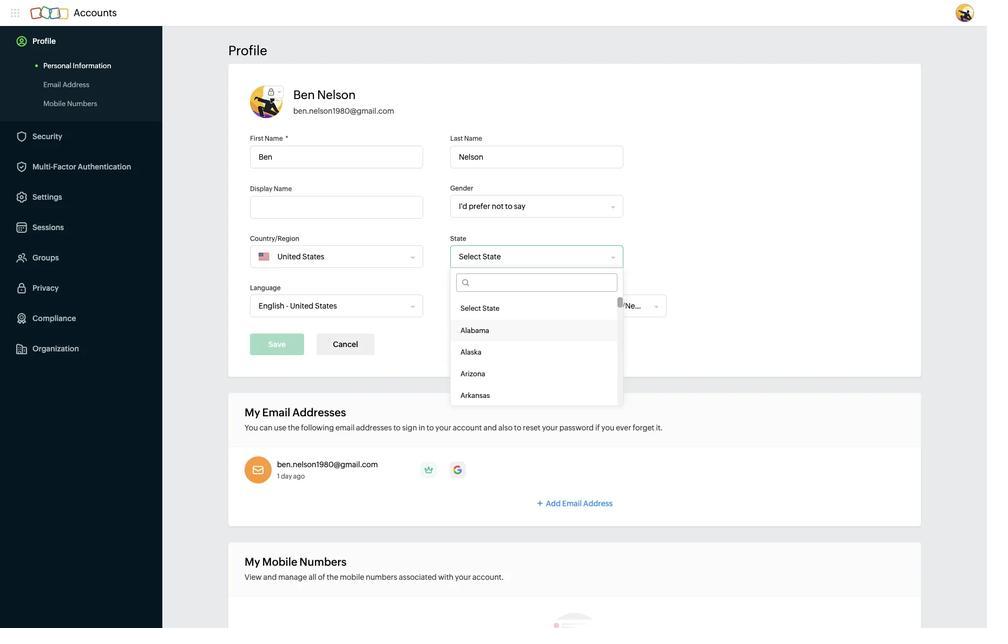 Task type: locate. For each thing, give the bounding box(es) containing it.
your right 'with'
[[455, 573, 471, 582]]

1 vertical spatial state
[[483, 304, 500, 313]]

state up time
[[451, 235, 467, 243]]

authentication
[[78, 162, 131, 171]]

information
[[73, 62, 111, 70]]

email right add
[[563, 499, 582, 508]]

1 vertical spatial my
[[245, 556, 260, 568]]

and left also
[[484, 424, 497, 432]]

name for last
[[465, 135, 483, 142]]

0 vertical spatial address
[[63, 81, 89, 89]]

the right use
[[288, 424, 300, 432]]

numbers
[[67, 100, 97, 108], [300, 556, 347, 568]]

mobile up manage
[[262, 556, 298, 568]]

account.
[[473, 573, 504, 582]]

select state
[[461, 304, 500, 313]]

ben.nelson1980@gmail.com down nelson
[[294, 107, 394, 115]]

1 horizontal spatial state
[[483, 304, 500, 313]]

1 horizontal spatial mobile
[[262, 556, 298, 568]]

0 horizontal spatial profile
[[32, 37, 56, 45]]

settings
[[32, 193, 62, 201]]

and right view
[[263, 573, 277, 582]]

mobile inside my mobile numbers view and manage all of the mobile numbers associated with your account.
[[262, 556, 298, 568]]

1 horizontal spatial numbers
[[300, 556, 347, 568]]

1 my from the top
[[245, 406, 260, 419]]

1 horizontal spatial address
[[584, 499, 613, 508]]

first name *
[[250, 135, 289, 142]]

2 my from the top
[[245, 556, 260, 568]]

arkansas
[[461, 392, 490, 400]]

2 vertical spatial email
[[563, 499, 582, 508]]

email down "personal"
[[43, 81, 61, 89]]

your
[[436, 424, 452, 432], [542, 424, 558, 432], [455, 573, 471, 582]]

0 horizontal spatial state
[[451, 235, 467, 243]]

1 vertical spatial the
[[327, 573, 339, 582]]

numbers up of
[[300, 556, 347, 568]]

email
[[43, 81, 61, 89], [262, 406, 291, 419], [563, 499, 582, 508]]

email inside my email addresses you can use the following email addresses to sign in to your account and also to reset your password if you ever forget it.
[[262, 406, 291, 419]]

country/region
[[250, 235, 300, 243]]

1 horizontal spatial and
[[484, 424, 497, 432]]

my email addresses you can use the following email addresses to sign in to your account and also to reset your password if you ever forget it.
[[245, 406, 663, 432]]

with
[[439, 573, 454, 582]]

my inside my email addresses you can use the following email addresses to sign in to your account and also to reset your password if you ever forget it.
[[245, 406, 260, 419]]

0 horizontal spatial to
[[394, 424, 401, 432]]

numbers down email address
[[67, 100, 97, 108]]

state
[[451, 235, 467, 243], [483, 304, 500, 313]]

cancel button
[[317, 334, 375, 355]]

name
[[265, 135, 283, 142], [465, 135, 483, 142], [274, 185, 292, 193]]

multi-
[[32, 162, 53, 171]]

cancel
[[333, 340, 358, 349]]

email up use
[[262, 406, 291, 419]]

email address
[[43, 81, 89, 89]]

0 horizontal spatial the
[[288, 424, 300, 432]]

select
[[461, 304, 481, 313]]

address
[[63, 81, 89, 89], [584, 499, 613, 508]]

privacy
[[32, 284, 59, 292]]

to right in
[[427, 424, 434, 432]]

personal
[[43, 62, 71, 70]]

0 horizontal spatial numbers
[[67, 100, 97, 108]]

gender
[[451, 185, 474, 192]]

1 horizontal spatial the
[[327, 573, 339, 582]]

address right add
[[584, 499, 613, 508]]

1 vertical spatial and
[[263, 573, 277, 582]]

to right also
[[515, 424, 522, 432]]

my
[[245, 406, 260, 419], [245, 556, 260, 568]]

name for display
[[274, 185, 292, 193]]

name left *
[[265, 135, 283, 142]]

0 horizontal spatial email
[[43, 81, 61, 89]]

and inside my email addresses you can use the following email addresses to sign in to your account and also to reset your password if you ever forget it.
[[484, 424, 497, 432]]

addresses
[[293, 406, 346, 419]]

also
[[499, 424, 513, 432]]

state right the select
[[483, 304, 500, 313]]

time
[[451, 284, 466, 292]]

last
[[451, 135, 463, 142]]

1 vertical spatial numbers
[[300, 556, 347, 568]]

ben.nelson1980@gmail.com
[[294, 107, 394, 115], [277, 460, 378, 469]]

my up you
[[245, 406, 260, 419]]

my inside my mobile numbers view and manage all of the mobile numbers associated with your account.
[[245, 556, 260, 568]]

Search... field
[[469, 274, 617, 291]]

can
[[260, 424, 273, 432]]

multi-factor authentication
[[32, 162, 131, 171]]

your inside my mobile numbers view and manage all of the mobile numbers associated with your account.
[[455, 573, 471, 582]]

your right in
[[436, 424, 452, 432]]

reset
[[523, 424, 541, 432]]

numbers
[[366, 573, 398, 582]]

forget
[[633, 424, 655, 432]]

0 vertical spatial my
[[245, 406, 260, 419]]

numbers inside my mobile numbers view and manage all of the mobile numbers associated with your account.
[[300, 556, 347, 568]]

0 horizontal spatial and
[[263, 573, 277, 582]]

factor
[[53, 162, 76, 171]]

0 vertical spatial and
[[484, 424, 497, 432]]

1 vertical spatial address
[[584, 499, 613, 508]]

1 horizontal spatial email
[[262, 406, 291, 419]]

1 to from the left
[[394, 424, 401, 432]]

in
[[419, 424, 425, 432]]

None text field
[[250, 146, 424, 168], [250, 196, 424, 219], [250, 146, 424, 168], [250, 196, 424, 219]]

name right display
[[274, 185, 292, 193]]

1 vertical spatial email
[[262, 406, 291, 419]]

2 to from the left
[[427, 424, 434, 432]]

name right "last"
[[465, 135, 483, 142]]

to
[[394, 424, 401, 432], [427, 424, 434, 432], [515, 424, 522, 432]]

password
[[560, 424, 594, 432]]

mobile down email address
[[43, 100, 66, 108]]

arizona
[[461, 370, 486, 378]]

profile
[[32, 37, 56, 45], [229, 43, 267, 58]]

0 horizontal spatial mobile
[[43, 100, 66, 108]]

mobile
[[340, 573, 365, 582]]

0 horizontal spatial your
[[436, 424, 452, 432]]

1 horizontal spatial profile
[[229, 43, 267, 58]]

your right reset at the right bottom of page
[[542, 424, 558, 432]]

2 horizontal spatial to
[[515, 424, 522, 432]]

0 horizontal spatial address
[[63, 81, 89, 89]]

None text field
[[451, 146, 624, 168]]

to left sign
[[394, 424, 401, 432]]

the right of
[[327, 573, 339, 582]]

the
[[288, 424, 300, 432], [327, 573, 339, 582]]

my for my email addresses
[[245, 406, 260, 419]]

alaska
[[461, 348, 482, 356]]

view
[[245, 573, 262, 582]]

following
[[301, 424, 334, 432]]

1 vertical spatial mobile
[[262, 556, 298, 568]]

manage
[[279, 573, 307, 582]]

add
[[546, 499, 561, 508]]

display
[[250, 185, 273, 193]]

mobile
[[43, 100, 66, 108], [262, 556, 298, 568]]

2 horizontal spatial email
[[563, 499, 582, 508]]

1 horizontal spatial to
[[427, 424, 434, 432]]

groups
[[32, 253, 59, 262]]

address down personal information
[[63, 81, 89, 89]]

profile up "personal"
[[32, 37, 56, 45]]

profile up mprivacy image
[[229, 43, 267, 58]]

0 vertical spatial the
[[288, 424, 300, 432]]

None field
[[451, 196, 612, 217], [270, 246, 407, 268], [451, 246, 612, 268], [251, 295, 412, 317], [451, 295, 655, 317], [451, 196, 612, 217], [270, 246, 407, 268], [451, 246, 612, 268], [251, 295, 412, 317], [451, 295, 655, 317]]

ben.nelson1980@gmail.com up ago
[[277, 460, 378, 469]]

my up view
[[245, 556, 260, 568]]

organization
[[32, 344, 79, 353]]

and
[[484, 424, 497, 432], [263, 573, 277, 582]]

0 vertical spatial ben.nelson1980@gmail.com
[[294, 107, 394, 115]]

mprivacy image
[[264, 86, 279, 98]]

primary image
[[421, 462, 437, 478]]

1 horizontal spatial your
[[455, 573, 471, 582]]



Task type: vqa. For each thing, say whether or not it's contained in the screenshot.
HISTORY
no



Task type: describe. For each thing, give the bounding box(es) containing it.
0 vertical spatial state
[[451, 235, 467, 243]]

ever
[[616, 424, 632, 432]]

add email address
[[546, 499, 613, 508]]

my mobile numbers view and manage all of the mobile numbers associated with your account.
[[245, 556, 504, 582]]

the inside my mobile numbers view and manage all of the mobile numbers associated with your account.
[[327, 573, 339, 582]]

1 vertical spatial ben.nelson1980@gmail.com
[[277, 460, 378, 469]]

day
[[281, 473, 292, 480]]

associated
[[399, 573, 437, 582]]

addresses
[[356, 424, 392, 432]]

security
[[32, 132, 62, 141]]

ben
[[294, 88, 315, 102]]

ben.nelson1980@gmail.com 1 day ago
[[277, 460, 378, 480]]

and inside my mobile numbers view and manage all of the mobile numbers associated with your account.
[[263, 573, 277, 582]]

you
[[245, 424, 258, 432]]

3 to from the left
[[515, 424, 522, 432]]

email for add
[[563, 499, 582, 508]]

sign
[[403, 424, 417, 432]]

account
[[453, 424, 482, 432]]

0 vertical spatial mobile
[[43, 100, 66, 108]]

of
[[318, 573, 325, 582]]

all
[[309, 573, 317, 582]]

save button
[[250, 334, 304, 355]]

save
[[269, 340, 286, 349]]

name for first
[[265, 135, 283, 142]]

my for my mobile numbers
[[245, 556, 260, 568]]

*
[[286, 135, 289, 142]]

the inside my email addresses you can use the following email addresses to sign in to your account and also to reset your password if you ever forget it.
[[288, 424, 300, 432]]

alabama
[[461, 327, 490, 335]]

1
[[277, 473, 280, 480]]

it.
[[657, 424, 663, 432]]

if
[[596, 424, 600, 432]]

ben nelson ben.nelson1980@gmail.com
[[294, 88, 394, 115]]

time zone
[[451, 284, 482, 292]]

2 horizontal spatial your
[[542, 424, 558, 432]]

0 vertical spatial email
[[43, 81, 61, 89]]

last name
[[451, 135, 483, 142]]

accounts
[[74, 7, 117, 18]]

compliance
[[32, 314, 76, 323]]

nelson
[[317, 88, 356, 102]]

sessions
[[32, 223, 64, 232]]

ago
[[293, 473, 305, 480]]

email
[[336, 424, 355, 432]]

use
[[274, 424, 287, 432]]

you
[[602, 424, 615, 432]]

mobile numbers
[[43, 100, 97, 108]]

first
[[250, 135, 264, 142]]

0 vertical spatial numbers
[[67, 100, 97, 108]]

personal information
[[43, 62, 111, 70]]

email for my
[[262, 406, 291, 419]]

display name
[[250, 185, 292, 193]]

zone
[[467, 284, 482, 292]]

language
[[250, 284, 281, 292]]



